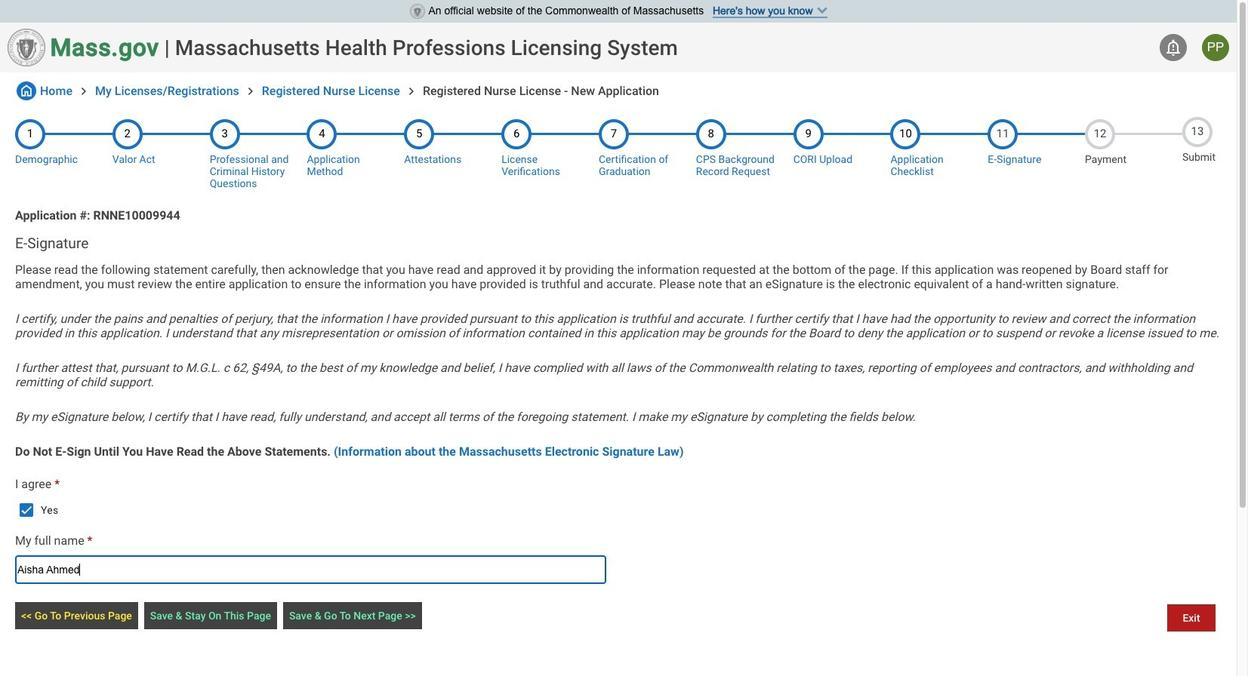 Task type: vqa. For each thing, say whether or not it's contained in the screenshot.
heading
yes



Task type: describe. For each thing, give the bounding box(es) containing it.
massachusetts state seal image
[[8, 29, 45, 66]]

massachusetts state seal image
[[410, 4, 425, 19]]

1 vertical spatial no color image
[[404, 84, 419, 99]]

1 vertical spatial heading
[[15, 235, 1222, 252]]

0 vertical spatial heading
[[175, 35, 678, 60]]

0 horizontal spatial no color image
[[17, 82, 36, 100]]



Task type: locate. For each thing, give the bounding box(es) containing it.
0 vertical spatial no color image
[[1165, 39, 1183, 57]]

heading
[[175, 35, 678, 60], [15, 235, 1222, 252]]

1 horizontal spatial no color image
[[1165, 39, 1183, 57]]

0 horizontal spatial no color image
[[404, 84, 419, 99]]

1 horizontal spatial no color image
[[76, 84, 91, 99]]

no color image
[[1165, 39, 1183, 57], [404, 84, 419, 99]]

None text field
[[15, 556, 606, 585]]

2 horizontal spatial no color image
[[243, 84, 258, 99]]

no color image
[[17, 82, 36, 100], [76, 84, 91, 99], [243, 84, 258, 99]]



